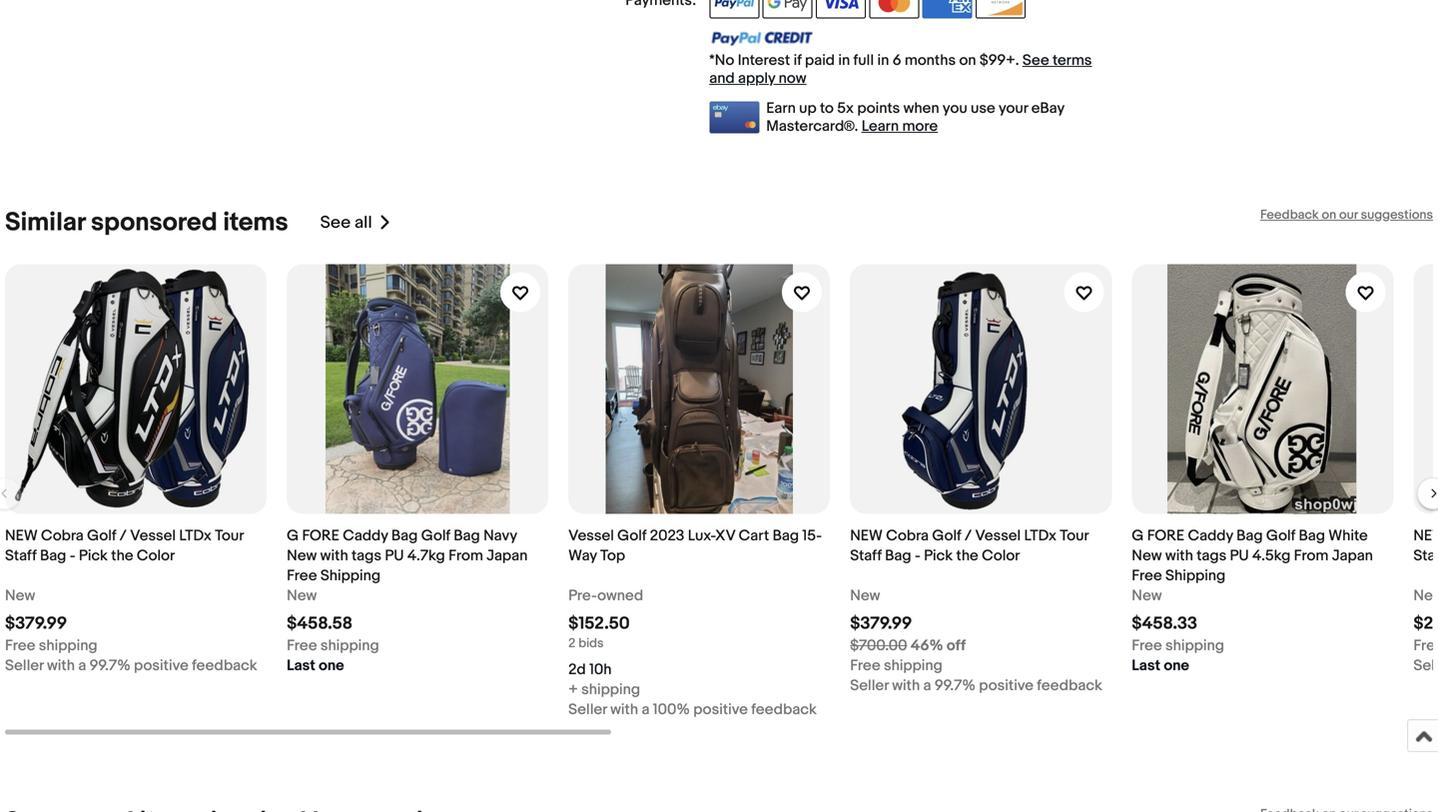 Task type: describe. For each thing, give the bounding box(es) containing it.
1 golf from the left
[[87, 527, 116, 545]]

feedback on our suggestions link
[[1260, 207, 1433, 223]]

free shipping text field for $458.58
[[287, 636, 379, 656]]

see all link
[[320, 207, 392, 238]]

4.5kg
[[1253, 547, 1291, 565]]

0 vertical spatial on
[[959, 51, 976, 69]]

positive inside new $379.99 $700.00 46% off free shipping seller with a 99.7% positive feedback
[[979, 677, 1034, 695]]

one for $458.33
[[1164, 657, 1189, 675]]

with for g fore caddy bag golf bag white new with tags pu 4.5kg from japan free shipping new $458.33 free shipping last one
[[1165, 547, 1193, 565]]

new text field for $458.33
[[1132, 586, 1162, 606]]

shipping for $458.33
[[1166, 567, 1226, 585]]

seller inside new $379.99 free shipping seller with a 99.7% positive feedback
[[5, 657, 44, 675]]

more
[[902, 117, 938, 135]]

seller inside pre-owned $152.50 2 bids 2d 10h + shipping seller with a 100% positive feedback
[[568, 701, 607, 719]]

$152.50
[[568, 613, 630, 634]]

learn more link
[[862, 117, 938, 135]]

to
[[820, 99, 834, 117]]

owned
[[597, 587, 643, 605]]

shipping inside new $379.99 free shipping seller with a 99.7% positive feedback
[[39, 637, 98, 655]]

color for free shipping
[[982, 547, 1020, 565]]

feedback on our suggestions
[[1260, 207, 1433, 223]]

shipping inside g fore caddy bag golf bag white new with tags pu 4.5kg from japan free shipping new $458.33 free shipping last one
[[1166, 637, 1224, 655]]

vessel golf 2023 lux-xv cart bag 15- way top
[[568, 527, 822, 565]]

/ for seller with a 99.7% positive feedback
[[120, 527, 127, 545]]

seller inside new $379.99 $700.00 46% off free shipping seller with a 99.7% positive feedback
[[850, 677, 889, 695]]

$700.00
[[850, 637, 907, 655]]

top
[[600, 547, 625, 565]]

the for seller with a 99.7% positive feedback
[[111, 547, 133, 565]]

g for $458.33
[[1132, 527, 1144, 545]]

see terms and apply now
[[709, 51, 1092, 87]]

new $24 free sell
[[1414, 587, 1438, 675]]

0 horizontal spatial seller with a 99.7% positive feedback text field
[[5, 656, 257, 676]]

new cobra golf / vessel ltdx tour staff bag - pick the color for seller with a 99.7% positive feedback
[[5, 527, 244, 565]]

$458.58 text field
[[287, 613, 353, 634]]

caddy for $458.58
[[343, 527, 388, 545]]

2 in from the left
[[877, 51, 889, 69]]

1 horizontal spatial seller with a 99.7% positive feedback text field
[[850, 676, 1102, 696]]

off
[[947, 637, 966, 655]]

new $379.99 free shipping seller with a 99.7% positive feedback
[[5, 587, 257, 675]]

15-
[[802, 527, 822, 545]]

cobra for seller with a 99.7% positive feedback
[[41, 527, 84, 545]]

New text field
[[850, 586, 880, 606]]

american express image
[[923, 0, 973, 19]]

$379.99 for new $379.99 $700.00 46% off free shipping seller with a 99.7% positive feedback
[[850, 613, 912, 634]]

fore for $458.58
[[302, 527, 339, 545]]

vessel for free shipping
[[975, 527, 1021, 545]]

3 new from the left
[[1414, 527, 1438, 565]]

g fore caddy bag golf bag white new with tags pu 4.5kg from japan free shipping new $458.33 free shipping last one
[[1132, 527, 1373, 675]]

cart
[[739, 527, 769, 545]]

master card image
[[869, 0, 919, 19]]

items
[[223, 207, 288, 238]]

99.7% inside new $379.99 $700.00 46% off free shipping seller with a 99.7% positive feedback
[[935, 677, 976, 695]]

paypal credit image
[[709, 30, 813, 46]]

shipping inside g fore caddy bag golf bag navy new with tags pu 4.7kg from japan free shipping new $458.58 free shipping last one
[[320, 637, 379, 655]]

2 bids text field
[[568, 636, 604, 651]]

$379.99 for new $379.99 free shipping seller with a 99.7% positive feedback
[[5, 613, 67, 634]]

vessel for seller with a 99.7% positive feedback
[[130, 527, 176, 545]]

- for free shipping
[[915, 547, 921, 565]]

pre-owned $152.50 2 bids 2d 10h + shipping seller with a 100% positive feedback
[[568, 587, 817, 719]]

Sell text field
[[1414, 656, 1438, 676]]

learn more
[[862, 117, 938, 135]]

suggestions
[[1361, 207, 1433, 223]]

with for g fore caddy bag golf bag navy new with tags pu 4.7kg from japan free shipping new $458.58 free shipping last one
[[320, 547, 348, 565]]

pick for free shipping
[[924, 547, 953, 565]]

$458.33
[[1132, 613, 1198, 634]]

$24 text field
[[1414, 613, 1438, 634]]

new for seller with a 99.7% positive feedback
[[5, 527, 38, 545]]

see terms and apply now link
[[709, 51, 1092, 87]]

your
[[999, 99, 1028, 117]]

4.7kg
[[407, 547, 445, 565]]

japan for $458.33
[[1332, 547, 1373, 565]]

new text field for $379.99
[[5, 586, 35, 606]]

feedback inside new $379.99 free shipping seller with a 99.7% positive feedback
[[192, 657, 257, 675]]

/ for free shipping
[[965, 527, 972, 545]]

0 horizontal spatial free shipping text field
[[850, 656, 943, 676]]

lux-
[[688, 527, 715, 545]]

$99+.
[[980, 51, 1019, 69]]

last for $458.58
[[287, 657, 315, 675]]

bag inside vessel golf 2023 lux-xv cart bag 15- way top
[[773, 527, 799, 545]]

vessel inside vessel golf 2023 lux-xv cart bag 15- way top
[[568, 527, 614, 545]]

new for free shipping
[[850, 527, 883, 545]]

*no
[[709, 51, 734, 69]]

$24
[[1414, 613, 1438, 634]]

staff for seller with a 99.7% positive feedback
[[5, 547, 37, 565]]

Free text field
[[1414, 636, 1438, 656]]

$458.33 text field
[[1132, 613, 1198, 634]]

google pay image
[[763, 0, 813, 19]]

golf inside g fore caddy bag golf bag white new with tags pu 4.5kg from japan free shipping new $458.33 free shipping last one
[[1266, 527, 1296, 545]]

ltdx for free shipping
[[1024, 527, 1057, 545]]

Seller with a 100% positive feedback text field
[[568, 700, 817, 720]]

6
[[893, 51, 901, 69]]

ebay mastercard image
[[709, 101, 759, 133]]

a inside pre-owned $152.50 2 bids 2d 10h + shipping seller with a 100% positive feedback
[[642, 701, 650, 719]]

Pre-owned text field
[[568, 586, 643, 606]]

cobra for free shipping
[[886, 527, 929, 545]]

+ shipping text field
[[568, 680, 640, 700]]

full
[[854, 51, 874, 69]]

feedback
[[1260, 207, 1319, 223]]

pu for $458.58
[[385, 547, 404, 565]]

99.7% inside new $379.99 free shipping seller with a 99.7% positive feedback
[[90, 657, 131, 675]]

color for seller with a 99.7% positive feedback
[[137, 547, 175, 565]]

sell
[[1414, 657, 1438, 675]]

previous price $700.00 46% off text field
[[850, 636, 966, 656]]

months
[[905, 51, 956, 69]]

paypal image
[[709, 0, 759, 19]]

$379.99 text field for free shipping
[[850, 613, 912, 634]]

fore for $458.33
[[1147, 527, 1185, 545]]

bids
[[579, 636, 604, 651]]

ebay
[[1031, 99, 1064, 117]]

tour for free shipping
[[1060, 527, 1089, 545]]

1 in from the left
[[838, 51, 850, 69]]

visa image
[[816, 0, 866, 19]]

feedback inside new $379.99 $700.00 46% off free shipping seller with a 99.7% positive feedback
[[1037, 677, 1102, 695]]

similar sponsored items
[[5, 207, 288, 238]]

positive inside pre-owned $152.50 2 bids 2d 10h + shipping seller with a 100% positive feedback
[[693, 701, 748, 719]]

new text field for $458.58
[[287, 586, 317, 606]]

pre-
[[568, 587, 597, 605]]



Task type: locate. For each thing, give the bounding box(es) containing it.
2 tour from the left
[[1060, 527, 1089, 545]]

1 vertical spatial a
[[923, 677, 931, 695]]

one for $458.58
[[319, 657, 344, 675]]

1 horizontal spatial fore
[[1147, 527, 1185, 545]]

ltdx
[[179, 527, 211, 545], [1024, 527, 1057, 545]]

the up new $379.99 free shipping seller with a 99.7% positive feedback
[[111, 547, 133, 565]]

1 horizontal spatial cobra
[[886, 527, 929, 545]]

terms
[[1053, 51, 1092, 69]]

1 free shipping text field from the left
[[5, 636, 98, 656]]

1 horizontal spatial japan
[[1332, 547, 1373, 565]]

1 horizontal spatial 99.7%
[[935, 677, 976, 695]]

3 new text field from the left
[[1132, 586, 1162, 606]]

1 horizontal spatial last
[[1132, 657, 1161, 675]]

1 cobra from the left
[[41, 527, 84, 545]]

g up $458.33 text field
[[1132, 527, 1144, 545]]

color up new $379.99 $700.00 46% off free shipping seller with a 99.7% positive feedback
[[982, 547, 1020, 565]]

see
[[1023, 51, 1049, 69], [320, 212, 351, 233]]

1 tour from the left
[[215, 527, 244, 545]]

points
[[857, 99, 900, 117]]

3 golf from the left
[[617, 527, 647, 545]]

0 horizontal spatial -
[[70, 547, 75, 565]]

0 horizontal spatial positive
[[134, 657, 189, 675]]

1 horizontal spatial tour
[[1060, 527, 1089, 545]]

Last one text field
[[287, 656, 344, 676]]

0 horizontal spatial $379.99 text field
[[5, 613, 67, 634]]

0 horizontal spatial last
[[287, 657, 315, 675]]

last inside g fore caddy bag golf bag navy new with tags pu 4.7kg from japan free shipping new $458.58 free shipping last one
[[287, 657, 315, 675]]

1 horizontal spatial free shipping text field
[[1132, 636, 1224, 656]]

way
[[568, 547, 597, 565]]

tags inside g fore caddy bag golf bag white new with tags pu 4.5kg from japan free shipping new $458.33 free shipping last one
[[1197, 547, 1227, 565]]

pu left 4.7kg
[[385, 547, 404, 565]]

free shipping text field down $458.33
[[1132, 636, 1224, 656]]

1 horizontal spatial see
[[1023, 51, 1049, 69]]

you
[[943, 99, 967, 117]]

caddy up $458.33 text field
[[1188, 527, 1233, 545]]

0 horizontal spatial seller
[[5, 657, 44, 675]]

japan for $458.58
[[487, 547, 528, 565]]

japan inside g fore caddy bag golf bag navy new with tags pu 4.7kg from japan free shipping new $458.58 free shipping last one
[[487, 547, 528, 565]]

/
[[120, 527, 127, 545], [965, 527, 972, 545]]

+
[[568, 681, 578, 699]]

$379.99 text field for seller with a 99.7% positive feedback
[[5, 613, 67, 634]]

navy
[[483, 527, 517, 545]]

paid
[[805, 51, 835, 69]]

1 vertical spatial feedback
[[1037, 677, 1102, 695]]

with inside pre-owned $152.50 2 bids 2d 10h + shipping seller with a 100% positive feedback
[[610, 701, 638, 719]]

new cobra golf / vessel ltdx tour staff bag - pick the color up new $379.99 free shipping seller with a 99.7% positive feedback
[[5, 527, 244, 565]]

1 horizontal spatial on
[[1322, 207, 1337, 223]]

fore
[[302, 527, 339, 545], [1147, 527, 1185, 545]]

color
[[137, 547, 175, 565], [982, 547, 1020, 565]]

$379.99 inside new $379.99 free shipping seller with a 99.7% positive feedback
[[5, 613, 67, 634]]

99.7%
[[90, 657, 131, 675], [935, 677, 976, 695]]

from for $458.33
[[1294, 547, 1329, 565]]

2 tags from the left
[[1197, 547, 1227, 565]]

0 horizontal spatial cobra
[[41, 527, 84, 545]]

japan inside g fore caddy bag golf bag white new with tags pu 4.5kg from japan free shipping new $458.33 free shipping last one
[[1332, 547, 1373, 565]]

on left $99+.
[[959, 51, 976, 69]]

0 horizontal spatial pu
[[385, 547, 404, 565]]

1 new cobra golf / vessel ltdx tour staff bag - pick the color from the left
[[5, 527, 244, 565]]

a inside new $379.99 free shipping seller with a 99.7% positive feedback
[[78, 657, 86, 675]]

one down $458.58 at bottom left
[[319, 657, 344, 675]]

feedback
[[192, 657, 257, 675], [1037, 677, 1102, 695], [751, 701, 817, 719]]

all
[[355, 212, 372, 233]]

shipping inside g fore caddy bag golf bag navy new with tags pu 4.7kg from japan free shipping new $458.58 free shipping last one
[[320, 567, 381, 585]]

see for all
[[320, 212, 351, 233]]

1 vertical spatial on
[[1322, 207, 1337, 223]]

in left full
[[838, 51, 850, 69]]

2d 10h text field
[[568, 660, 612, 680]]

now
[[779, 69, 807, 87]]

free inside new $379.99 free shipping seller with a 99.7% positive feedback
[[5, 637, 35, 655]]

2 free shipping text field from the left
[[287, 636, 379, 656]]

1 horizontal spatial in
[[877, 51, 889, 69]]

up
[[799, 99, 817, 117]]

2 new cobra golf / vessel ltdx tour staff bag - pick the color from the left
[[850, 527, 1089, 565]]

0 horizontal spatial from
[[449, 547, 483, 565]]

2 new from the left
[[850, 527, 883, 545]]

2 horizontal spatial new
[[1414, 527, 1438, 565]]

$152.50 text field
[[568, 613, 630, 634]]

with inside g fore caddy bag golf bag white new with tags pu 4.5kg from japan free shipping new $458.33 free shipping last one
[[1165, 547, 1193, 565]]

last for $458.33
[[1132, 657, 1161, 675]]

shipping up $458.58 text field
[[320, 567, 381, 585]]

2 - from the left
[[915, 547, 921, 565]]

5 golf from the left
[[1266, 527, 1296, 545]]

see left terms
[[1023, 51, 1049, 69]]

1 horizontal spatial shipping
[[1166, 567, 1226, 585]]

caddy inside g fore caddy bag golf bag white new with tags pu 4.5kg from japan free shipping new $458.33 free shipping last one
[[1188, 527, 1233, 545]]

staff for free shipping
[[850, 547, 882, 565]]

0 horizontal spatial new
[[5, 527, 38, 545]]

Free shipping text field
[[1132, 636, 1224, 656], [850, 656, 943, 676]]

0 horizontal spatial in
[[838, 51, 850, 69]]

positive
[[134, 657, 189, 675], [979, 677, 1034, 695], [693, 701, 748, 719]]

shipping
[[39, 637, 98, 655], [320, 637, 379, 655], [1166, 637, 1224, 655], [884, 657, 943, 675], [581, 681, 640, 699]]

shipping up $458.33
[[1166, 567, 1226, 585]]

1 / from the left
[[120, 527, 127, 545]]

See all text field
[[320, 212, 372, 233]]

pick for seller with a 99.7% positive feedback
[[79, 547, 108, 565]]

last inside g fore caddy bag golf bag white new with tags pu 4.5kg from japan free shipping new $458.33 free shipping last one
[[1132, 657, 1161, 675]]

1 $379.99 from the left
[[5, 613, 67, 634]]

japan down "navy"
[[487, 547, 528, 565]]

color up new $379.99 free shipping seller with a 99.7% positive feedback
[[137, 547, 175, 565]]

golf inside g fore caddy bag golf bag navy new with tags pu 4.7kg from japan free shipping new $458.58 free shipping last one
[[421, 527, 450, 545]]

-
[[70, 547, 75, 565], [915, 547, 921, 565]]

0 horizontal spatial staff
[[5, 547, 37, 565]]

see inside see terms and apply now
[[1023, 51, 1049, 69]]

tour for seller with a 99.7% positive feedback
[[215, 527, 244, 545]]

xv
[[715, 527, 735, 545]]

tags left 4.7kg
[[352, 547, 382, 565]]

1 from from the left
[[449, 547, 483, 565]]

g inside g fore caddy bag golf bag white new with tags pu 4.5kg from japan free shipping new $458.33 free shipping last one
[[1132, 527, 1144, 545]]

from
[[449, 547, 483, 565], [1294, 547, 1329, 565]]

from right 4.5kg
[[1294, 547, 1329, 565]]

g inside g fore caddy bag golf bag navy new with tags pu 4.7kg from japan free shipping new $458.58 free shipping last one
[[287, 527, 299, 545]]

- up 46%
[[915, 547, 921, 565]]

0 vertical spatial 99.7%
[[90, 657, 131, 675]]

shipping inside pre-owned $152.50 2 bids 2d 10h + shipping seller with a 100% positive feedback
[[581, 681, 640, 699]]

2 horizontal spatial seller
[[850, 677, 889, 695]]

1 vertical spatial positive
[[979, 677, 1034, 695]]

1 vertical spatial see
[[320, 212, 351, 233]]

0 horizontal spatial vessel
[[130, 527, 176, 545]]

one
[[319, 657, 344, 675], [1164, 657, 1189, 675]]

2 golf from the left
[[421, 527, 450, 545]]

1 caddy from the left
[[343, 527, 388, 545]]

1 horizontal spatial free shipping text field
[[287, 636, 379, 656]]

1 japan from the left
[[487, 547, 528, 565]]

2 staff from the left
[[850, 547, 882, 565]]

1 tags from the left
[[352, 547, 382, 565]]

1 ltdx from the left
[[179, 527, 211, 545]]

New text field
[[5, 586, 35, 606], [287, 586, 317, 606], [1132, 586, 1162, 606], [1414, 586, 1438, 606]]

0 horizontal spatial /
[[120, 527, 127, 545]]

1 pick from the left
[[79, 547, 108, 565]]

0 horizontal spatial color
[[137, 547, 175, 565]]

apply
[[738, 69, 775, 87]]

2 horizontal spatial a
[[923, 677, 931, 695]]

pu
[[385, 547, 404, 565], [1230, 547, 1249, 565]]

pu left 4.5kg
[[1230, 547, 1249, 565]]

1 pu from the left
[[385, 547, 404, 565]]

new inside new $379.99 free shipping seller with a 99.7% positive feedback
[[5, 587, 35, 605]]

2 from from the left
[[1294, 547, 1329, 565]]

- for seller with a 99.7% positive feedback
[[70, 547, 75, 565]]

new $379.99 $700.00 46% off free shipping seller with a 99.7% positive feedback
[[850, 587, 1102, 695]]

1 horizontal spatial caddy
[[1188, 527, 1233, 545]]

0 horizontal spatial tour
[[215, 527, 244, 545]]

0 horizontal spatial 99.7%
[[90, 657, 131, 675]]

1 new text field from the left
[[5, 586, 35, 606]]

positive inside new $379.99 free shipping seller with a 99.7% positive feedback
[[134, 657, 189, 675]]

see all
[[320, 212, 372, 233]]

2 horizontal spatial feedback
[[1037, 677, 1102, 695]]

- up new $379.99 free shipping seller with a 99.7% positive feedback
[[70, 547, 75, 565]]

1 shipping from the left
[[320, 567, 381, 585]]

1 fore from the left
[[302, 527, 339, 545]]

2 vertical spatial seller
[[568, 701, 607, 719]]

2023
[[650, 527, 685, 545]]

0 horizontal spatial fore
[[302, 527, 339, 545]]

0 horizontal spatial new cobra golf / vessel ltdx tour staff bag - pick the color
[[5, 527, 244, 565]]

0 horizontal spatial a
[[78, 657, 86, 675]]

0 horizontal spatial on
[[959, 51, 976, 69]]

2 $379.99 text field from the left
[[850, 613, 912, 634]]

from right 4.7kg
[[449, 547, 483, 565]]

caddy
[[343, 527, 388, 545], [1188, 527, 1233, 545]]

in left the 6
[[877, 51, 889, 69]]

new cobra golf / vessel ltdx tour staff bag - pick the color for free shipping
[[850, 527, 1089, 565]]

new text field for $24
[[1414, 586, 1438, 606]]

see left "all"
[[320, 212, 351, 233]]

1 horizontal spatial the
[[956, 547, 979, 565]]

from inside g fore caddy bag golf bag navy new with tags pu 4.7kg from japan free shipping new $458.58 free shipping last one
[[449, 547, 483, 565]]

0 horizontal spatial one
[[319, 657, 344, 675]]

fore up $458.33 text field
[[1147, 527, 1185, 545]]

1 horizontal spatial /
[[965, 527, 972, 545]]

5x
[[837, 99, 854, 117]]

if
[[794, 51, 802, 69]]

tags inside g fore caddy bag golf bag navy new with tags pu 4.7kg from japan free shipping new $458.58 free shipping last one
[[352, 547, 382, 565]]

on left our
[[1322, 207, 1337, 223]]

pu inside g fore caddy bag golf bag navy new with tags pu 4.7kg from japan free shipping new $458.58 free shipping last one
[[385, 547, 404, 565]]

interest
[[738, 51, 790, 69]]

100%
[[653, 701, 690, 719]]

1 horizontal spatial positive
[[693, 701, 748, 719]]

0 horizontal spatial see
[[320, 212, 351, 233]]

on
[[959, 51, 976, 69], [1322, 207, 1337, 223]]

1 g from the left
[[287, 527, 299, 545]]

2 ltdx from the left
[[1024, 527, 1057, 545]]

2 caddy from the left
[[1188, 527, 1233, 545]]

1 vertical spatial 99.7%
[[935, 677, 976, 695]]

one inside g fore caddy bag golf bag navy new with tags pu 4.7kg from japan free shipping new $458.58 free shipping last one
[[319, 657, 344, 675]]

free shipping text field down $700.00
[[850, 656, 943, 676]]

tags for $458.58
[[352, 547, 382, 565]]

1 horizontal spatial -
[[915, 547, 921, 565]]

1 horizontal spatial a
[[642, 701, 650, 719]]

2 pu from the left
[[1230, 547, 1249, 565]]

with
[[320, 547, 348, 565], [1165, 547, 1193, 565], [47, 657, 75, 675], [892, 677, 920, 695], [610, 701, 638, 719]]

10h
[[589, 661, 612, 679]]

caddy inside g fore caddy bag golf bag navy new with tags pu 4.7kg from japan free shipping new $458.58 free shipping last one
[[343, 527, 388, 545]]

2 fore from the left
[[1147, 527, 1185, 545]]

when
[[904, 99, 939, 117]]

with for new $379.99 $700.00 46% off free shipping seller with a 99.7% positive feedback
[[892, 677, 920, 695]]

feedback inside pre-owned $152.50 2 bids 2d 10h + shipping seller with a 100% positive feedback
[[751, 701, 817, 719]]

free
[[287, 567, 317, 585], [1132, 567, 1162, 585], [5, 637, 35, 655], [287, 637, 317, 655], [1132, 637, 1162, 655], [1414, 637, 1438, 655], [850, 657, 881, 675]]

fore up $458.58 text field
[[302, 527, 339, 545]]

earn up to 5x points when you use your ebay mastercard®.
[[766, 99, 1064, 135]]

$458.58
[[287, 613, 353, 634]]

1 horizontal spatial vessel
[[568, 527, 614, 545]]

0 horizontal spatial caddy
[[343, 527, 388, 545]]

Last one text field
[[1132, 656, 1189, 676]]

new cobra golf / vessel ltdx tour staff bag - pick the color up new $379.99 $700.00 46% off free shipping seller with a 99.7% positive feedback
[[850, 527, 1089, 565]]

1 $379.99 text field from the left
[[5, 613, 67, 634]]

*no interest if paid in full in 6 months on $99+.
[[709, 51, 1023, 69]]

46%
[[911, 637, 943, 655]]

3 vessel from the left
[[975, 527, 1021, 545]]

with inside g fore caddy bag golf bag navy new with tags pu 4.7kg from japan free shipping new $458.58 free shipping last one
[[320, 547, 348, 565]]

2 one from the left
[[1164, 657, 1189, 675]]

last down $458.33 text field
[[1132, 657, 1161, 675]]

1 horizontal spatial pu
[[1230, 547, 1249, 565]]

2 cobra from the left
[[886, 527, 929, 545]]

2 the from the left
[[956, 547, 979, 565]]

0 horizontal spatial $379.99
[[5, 613, 67, 634]]

2 pick from the left
[[924, 547, 953, 565]]

staff
[[5, 547, 37, 565], [850, 547, 882, 565]]

our
[[1339, 207, 1358, 223]]

1 vessel from the left
[[130, 527, 176, 545]]

2 new text field from the left
[[287, 586, 317, 606]]

1 horizontal spatial staff
[[850, 547, 882, 565]]

caddy for $458.33
[[1188, 527, 1233, 545]]

2 vertical spatial feedback
[[751, 701, 817, 719]]

1 horizontal spatial tags
[[1197, 547, 1227, 565]]

2
[[568, 636, 576, 651]]

the up new $379.99 $700.00 46% off free shipping seller with a 99.7% positive feedback
[[956, 547, 979, 565]]

pick
[[79, 547, 108, 565], [924, 547, 953, 565]]

shipping inside g fore caddy bag golf bag white new with tags pu 4.5kg from japan free shipping new $458.33 free shipping last one
[[1166, 567, 1226, 585]]

free inside new $379.99 $700.00 46% off free shipping seller with a 99.7% positive feedback
[[850, 657, 881, 675]]

caddy up $458.58 text field
[[343, 527, 388, 545]]

1 - from the left
[[70, 547, 75, 565]]

last down $458.58 text field
[[287, 657, 315, 675]]

from for $458.58
[[449, 547, 483, 565]]

4 new text field from the left
[[1414, 586, 1438, 606]]

golf
[[87, 527, 116, 545], [421, 527, 450, 545], [617, 527, 647, 545], [932, 527, 961, 545], [1266, 527, 1296, 545]]

with inside new $379.99 $700.00 46% off free shipping seller with a 99.7% positive feedback
[[892, 677, 920, 695]]

$379.99
[[5, 613, 67, 634], [850, 613, 912, 634]]

vessel
[[130, 527, 176, 545], [568, 527, 614, 545], [975, 527, 1021, 545]]

pick up new $379.99 free shipping seller with a 99.7% positive feedback
[[79, 547, 108, 565]]

0 horizontal spatial free shipping text field
[[5, 636, 98, 656]]

a inside new $379.99 $700.00 46% off free shipping seller with a 99.7% positive feedback
[[923, 677, 931, 695]]

0 horizontal spatial japan
[[487, 547, 528, 565]]

2 g from the left
[[1132, 527, 1144, 545]]

from inside g fore caddy bag golf bag white new with tags pu 4.5kg from japan free shipping new $458.33 free shipping last one
[[1294, 547, 1329, 565]]

1 horizontal spatial seller
[[568, 701, 607, 719]]

2 / from the left
[[965, 527, 972, 545]]

1 horizontal spatial ltdx
[[1024, 527, 1057, 545]]

ltdx for seller with a 99.7% positive feedback
[[179, 527, 211, 545]]

$379.99 inside new $379.99 $700.00 46% off free shipping seller with a 99.7% positive feedback
[[850, 613, 912, 634]]

free shipping text field for $379.99
[[5, 636, 98, 656]]

fore inside g fore caddy bag golf bag white new with tags pu 4.5kg from japan free shipping new $458.33 free shipping last one
[[1147, 527, 1185, 545]]

g fore caddy bag golf bag navy new with tags pu 4.7kg from japan free shipping new $458.58 free shipping last one
[[287, 527, 528, 675]]

mastercard®.
[[766, 117, 858, 135]]

Free shipping text field
[[5, 636, 98, 656], [287, 636, 379, 656]]

0 horizontal spatial shipping
[[320, 567, 381, 585]]

new inside new $379.99 $700.00 46% off free shipping seller with a 99.7% positive feedback
[[850, 587, 880, 605]]

2 last from the left
[[1132, 657, 1161, 675]]

1 horizontal spatial $379.99 text field
[[850, 613, 912, 634]]

1 horizontal spatial color
[[982, 547, 1020, 565]]

shipping inside new $379.99 $700.00 46% off free shipping seller with a 99.7% positive feedback
[[884, 657, 943, 675]]

1 horizontal spatial g
[[1132, 527, 1144, 545]]

1 new from the left
[[5, 527, 38, 545]]

new
[[5, 527, 38, 545], [850, 527, 883, 545], [1414, 527, 1438, 565]]

0 horizontal spatial pick
[[79, 547, 108, 565]]

tags left 4.5kg
[[1197, 547, 1227, 565]]

new
[[287, 547, 317, 565], [1132, 547, 1162, 565], [5, 587, 35, 605], [287, 587, 317, 605], [850, 587, 880, 605], [1132, 587, 1162, 605], [1414, 587, 1438, 605]]

0 horizontal spatial g
[[287, 527, 299, 545]]

white
[[1329, 527, 1368, 545]]

shipping for $458.58
[[320, 567, 381, 585]]

one inside g fore caddy bag golf bag white new with tags pu 4.5kg from japan free shipping new $458.33 free shipping last one
[[1164, 657, 1189, 675]]

1 the from the left
[[111, 547, 133, 565]]

and
[[709, 69, 735, 87]]

shipping
[[320, 567, 381, 585], [1166, 567, 1226, 585]]

0 vertical spatial feedback
[[192, 657, 257, 675]]

with inside new $379.99 free shipping seller with a 99.7% positive feedback
[[47, 657, 75, 675]]

one down $458.33 text field
[[1164, 657, 1189, 675]]

0 horizontal spatial tags
[[352, 547, 382, 565]]

1 last from the left
[[287, 657, 315, 675]]

0 horizontal spatial feedback
[[192, 657, 257, 675]]

1 one from the left
[[319, 657, 344, 675]]

sponsored
[[91, 207, 217, 238]]

2 japan from the left
[[1332, 547, 1373, 565]]

in
[[838, 51, 850, 69], [877, 51, 889, 69]]

the for free shipping
[[956, 547, 979, 565]]

2d
[[568, 661, 586, 679]]

1 horizontal spatial feedback
[[751, 701, 817, 719]]

2 $379.99 from the left
[[850, 613, 912, 634]]

1 color from the left
[[137, 547, 175, 565]]

japan
[[487, 547, 528, 565], [1332, 547, 1373, 565]]

discover image
[[976, 0, 1026, 19]]

last
[[287, 657, 315, 675], [1132, 657, 1161, 675]]

g for $458.58
[[287, 527, 299, 545]]

2 vessel from the left
[[568, 527, 614, 545]]

0 horizontal spatial the
[[111, 547, 133, 565]]

Seller with a 99.7% positive feedback text field
[[5, 656, 257, 676], [850, 676, 1102, 696]]

2 horizontal spatial vessel
[[975, 527, 1021, 545]]

golf inside vessel golf 2023 lux-xv cart bag 15- way top
[[617, 527, 647, 545]]

1 horizontal spatial new
[[850, 527, 883, 545]]

1 staff from the left
[[5, 547, 37, 565]]

fore inside g fore caddy bag golf bag navy new with tags pu 4.7kg from japan free shipping new $458.58 free shipping last one
[[302, 527, 339, 545]]

japan down white
[[1332, 547, 1373, 565]]

bag
[[391, 527, 418, 545], [454, 527, 480, 545], [773, 527, 799, 545], [1237, 527, 1263, 545], [1299, 527, 1325, 545], [40, 547, 66, 565], [885, 547, 912, 565]]

pu inside g fore caddy bag golf bag white new with tags pu 4.5kg from japan free shipping new $458.33 free shipping last one
[[1230, 547, 1249, 565]]

0 vertical spatial see
[[1023, 51, 1049, 69]]

2 color from the left
[[982, 547, 1020, 565]]

similar
[[5, 207, 85, 238]]

see for terms
[[1023, 51, 1049, 69]]

$379.99 text field
[[5, 613, 67, 634], [850, 613, 912, 634]]

2 vertical spatial a
[[642, 701, 650, 719]]

g up $458.58 text field
[[287, 527, 299, 545]]

g
[[287, 527, 299, 545], [1132, 527, 1144, 545]]

1 horizontal spatial $379.99
[[850, 613, 912, 634]]

1 vertical spatial seller
[[850, 677, 889, 695]]

0 vertical spatial a
[[78, 657, 86, 675]]

2 shipping from the left
[[1166, 567, 1226, 585]]

a
[[78, 657, 86, 675], [923, 677, 931, 695], [642, 701, 650, 719]]

1 horizontal spatial from
[[1294, 547, 1329, 565]]

1 horizontal spatial pick
[[924, 547, 953, 565]]

0 vertical spatial positive
[[134, 657, 189, 675]]

learn
[[862, 117, 899, 135]]

use
[[971, 99, 995, 117]]

2 horizontal spatial positive
[[979, 677, 1034, 695]]

1 horizontal spatial one
[[1164, 657, 1189, 675]]

the
[[111, 547, 133, 565], [956, 547, 979, 565]]

pu for $458.33
[[1230, 547, 1249, 565]]

0 horizontal spatial ltdx
[[179, 527, 211, 545]]

tags
[[352, 547, 382, 565], [1197, 547, 1227, 565]]

tags for $458.33
[[1197, 547, 1227, 565]]

4 golf from the left
[[932, 527, 961, 545]]

0 vertical spatial seller
[[5, 657, 44, 675]]

1 horizontal spatial new cobra golf / vessel ltdx tour staff bag - pick the color
[[850, 527, 1089, 565]]

tour
[[215, 527, 244, 545], [1060, 527, 1089, 545]]

2 vertical spatial positive
[[693, 701, 748, 719]]

earn
[[766, 99, 796, 117]]

pick up 46%
[[924, 547, 953, 565]]



Task type: vqa. For each thing, say whether or not it's contained in the screenshot.
NEW corresponding to Free shipping
yes



